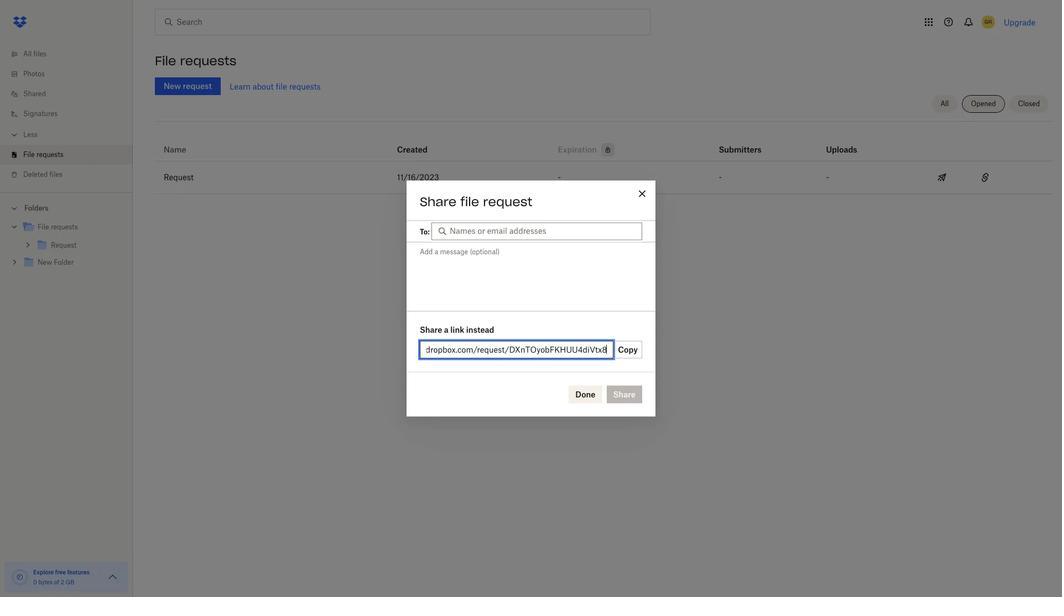 Task type: locate. For each thing, give the bounding box(es) containing it.
requests down "folders" button
[[51, 223, 78, 231]]

2 vertical spatial file requests
[[38, 223, 78, 231]]

deleted files
[[23, 170, 63, 179]]

created
[[397, 145, 428, 154]]

photos link
[[9, 64, 133, 84]]

1 vertical spatial all
[[941, 100, 949, 108]]

all for all
[[941, 100, 949, 108]]

1 vertical spatial files
[[50, 170, 63, 179]]

share for share a link instead
[[420, 325, 442, 334]]

2 - from the left
[[719, 173, 722, 182]]

file right about
[[276, 82, 287, 91]]

2
[[61, 579, 64, 586]]

1 horizontal spatial files
[[50, 170, 63, 179]]

files inside "link"
[[34, 50, 47, 58]]

opened
[[971, 100, 996, 108]]

1 - from the left
[[558, 173, 561, 182]]

done
[[576, 390, 596, 399]]

3 - from the left
[[826, 173, 829, 182]]

file requests inside group
[[38, 223, 78, 231]]

file requests inside list item
[[23, 150, 64, 159]]

cell inside row
[[1010, 162, 1053, 194]]

less
[[23, 131, 38, 139]]

cell
[[1010, 162, 1053, 194]]

table
[[155, 126, 1053, 194]]

copy link image
[[979, 171, 992, 184]]

share file request
[[420, 194, 533, 209]]

row containing name
[[155, 126, 1053, 162]]

requests inside group
[[51, 223, 78, 231]]

2 row from the top
[[155, 162, 1053, 194]]

file requests link
[[9, 145, 133, 165], [22, 220, 124, 235]]

files
[[34, 50, 47, 58], [50, 170, 63, 179]]

upgrade link
[[1004, 17, 1036, 27]]

1 horizontal spatial -
[[719, 173, 722, 182]]

row
[[155, 126, 1053, 162], [155, 162, 1053, 194]]

1 horizontal spatial column header
[[826, 130, 870, 157]]

1 share from the top
[[420, 194, 457, 209]]

all files link
[[9, 44, 133, 64]]

all left opened
[[941, 100, 949, 108]]

file left request
[[460, 194, 479, 209]]

files up photos
[[34, 50, 47, 58]]

2 vertical spatial file
[[38, 223, 49, 231]]

1 vertical spatial share
[[420, 325, 442, 334]]

request
[[483, 194, 533, 209]]

0 horizontal spatial files
[[34, 50, 47, 58]]

requests inside list item
[[36, 150, 64, 159]]

2 horizontal spatial -
[[826, 173, 829, 182]]

1 vertical spatial file requests
[[23, 150, 64, 159]]

list containing all files
[[0, 38, 133, 193]]

requests up the deleted files
[[36, 150, 64, 159]]

file inside list item
[[23, 150, 35, 159]]

all files
[[23, 50, 47, 58]]

less image
[[9, 129, 20, 141]]

file requests up learn
[[155, 53, 237, 69]]

file requests link inside group
[[22, 220, 124, 235]]

1 horizontal spatial all
[[941, 100, 949, 108]]

1 horizontal spatial file
[[38, 223, 49, 231]]

0 horizontal spatial column header
[[719, 130, 763, 157]]

all up photos
[[23, 50, 32, 58]]

signatures
[[23, 110, 58, 118]]

file requests link down "folders" button
[[22, 220, 124, 235]]

table containing name
[[155, 126, 1053, 194]]

-
[[558, 173, 561, 182], [719, 173, 722, 182], [826, 173, 829, 182]]

all
[[23, 50, 32, 58], [941, 100, 949, 108]]

requests
[[180, 53, 237, 69], [289, 82, 321, 91], [36, 150, 64, 159], [51, 223, 78, 231]]

all for all files
[[23, 50, 32, 58]]

2 share from the top
[[420, 325, 442, 334]]

2 horizontal spatial file
[[155, 53, 176, 69]]

1 vertical spatial file requests link
[[22, 220, 124, 235]]

requests up learn
[[180, 53, 237, 69]]

requests right about
[[289, 82, 321, 91]]

quota usage element
[[11, 569, 29, 586]]

closed
[[1018, 100, 1040, 108]]

1 horizontal spatial file
[[460, 194, 479, 209]]

file
[[276, 82, 287, 91], [460, 194, 479, 209]]

1 column header from the left
[[719, 130, 763, 157]]

1 vertical spatial file
[[23, 150, 35, 159]]

copy button
[[614, 341, 642, 359]]

link
[[451, 325, 464, 334]]

column header
[[719, 130, 763, 157], [826, 130, 870, 157]]

list
[[0, 38, 133, 193]]

2 column header from the left
[[826, 130, 870, 157]]

0 horizontal spatial file
[[23, 150, 35, 159]]

opened button
[[962, 95, 1005, 113]]

0 vertical spatial files
[[34, 50, 47, 58]]

files for deleted files
[[50, 170, 63, 179]]

0 horizontal spatial -
[[558, 173, 561, 182]]

file inside the share file request dialog
[[460, 194, 479, 209]]

0 vertical spatial all
[[23, 50, 32, 58]]

file requests up the deleted files
[[23, 150, 64, 159]]

file
[[155, 53, 176, 69], [23, 150, 35, 159], [38, 223, 49, 231]]

deleted files link
[[9, 165, 133, 185]]

share
[[420, 194, 457, 209], [420, 325, 442, 334]]

files right the deleted
[[50, 170, 63, 179]]

0 horizontal spatial all
[[23, 50, 32, 58]]

0 vertical spatial file requests
[[155, 53, 237, 69]]

pro trial element
[[597, 143, 615, 157]]

file requests down "folders" button
[[38, 223, 78, 231]]

1 vertical spatial file
[[460, 194, 479, 209]]

all inside "button"
[[941, 100, 949, 108]]

1 row from the top
[[155, 126, 1053, 162]]

share left a
[[420, 325, 442, 334]]

0 vertical spatial share
[[420, 194, 457, 209]]

share down 11/16/2023
[[420, 194, 457, 209]]

all inside "link"
[[23, 50, 32, 58]]

file requests
[[155, 53, 237, 69], [23, 150, 64, 159], [38, 223, 78, 231]]

file requests link up the deleted files
[[9, 145, 133, 165]]

0 vertical spatial file
[[276, 82, 287, 91]]



Task type: vqa. For each thing, say whether or not it's contained in the screenshot.
rightmost My
no



Task type: describe. For each thing, give the bounding box(es) containing it.
Share a link instead text field
[[427, 344, 607, 356]]

learn about file requests link
[[230, 82, 321, 91]]

files for all files
[[34, 50, 47, 58]]

done button
[[569, 386, 602, 404]]

row containing request
[[155, 162, 1053, 194]]

share a link instead
[[420, 325, 494, 334]]

to:
[[420, 227, 430, 236]]

created button
[[397, 143, 428, 157]]

explore
[[33, 569, 54, 576]]

0 horizontal spatial file
[[276, 82, 287, 91]]

photos
[[23, 70, 45, 78]]

shared link
[[9, 84, 133, 104]]

share file request dialog
[[407, 181, 656, 417]]

file requests group
[[0, 216, 133, 280]]

Add a message (optional) text field
[[407, 243, 656, 310]]

signatures link
[[9, 104, 133, 124]]

all button
[[932, 95, 958, 113]]

dropbox image
[[9, 11, 31, 33]]

explore free features 0 bytes of 2 gb
[[33, 569, 90, 586]]

learn about file requests
[[230, 82, 321, 91]]

11/16/2023
[[397, 173, 439, 182]]

0 vertical spatial file requests link
[[9, 145, 133, 165]]

bytes
[[38, 579, 53, 586]]

instead
[[466, 325, 494, 334]]

of
[[54, 579, 59, 586]]

copy
[[618, 345, 638, 354]]

0 vertical spatial file
[[155, 53, 176, 69]]

Contact input text field
[[450, 225, 637, 237]]

a
[[444, 325, 449, 334]]

shared
[[23, 90, 46, 98]]

share for share file request
[[420, 194, 457, 209]]

features
[[67, 569, 90, 576]]

closed button
[[1009, 95, 1049, 113]]

file inside group
[[38, 223, 49, 231]]

free
[[55, 569, 66, 576]]

name
[[164, 145, 186, 154]]

0
[[33, 579, 37, 586]]

deleted
[[23, 170, 48, 179]]

folders button
[[0, 200, 133, 216]]

gb
[[66, 579, 74, 586]]

folders
[[24, 204, 48, 212]]

send email image
[[936, 171, 949, 184]]

upgrade
[[1004, 17, 1036, 27]]

file requests list item
[[0, 145, 133, 165]]

learn
[[230, 82, 251, 91]]

about
[[253, 82, 274, 91]]

request
[[164, 173, 194, 182]]



